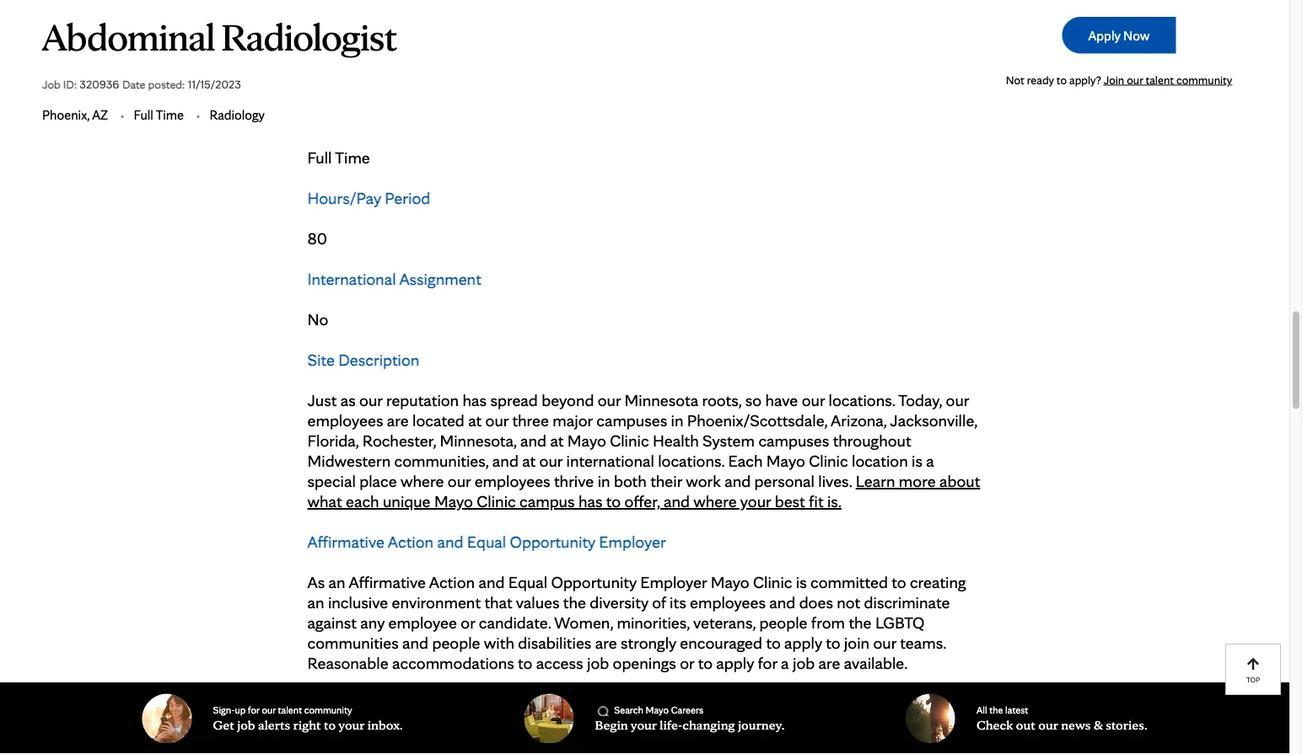 Task type: describe. For each thing, give the bounding box(es) containing it.
access
[[536, 654, 583, 675]]

midwestern
[[307, 452, 391, 472]]

to inside the learn more about what each unique mayo clinic campus has to offer, and where your best fit is.
[[606, 492, 621, 513]]

id
[[63, 77, 74, 91]]

is inside as an affirmative action and equal opportunity employer mayo clinic is committed to creating an inclusive environment that values the diversity of its employees and does not discriminate against any employee or candidate. women, minorities, veterans, people from the lgbtq communities and people with disabilities are strongly encouraged to apply to join our teams. reasonable accommodations to access job openings or to apply for a job are available.
[[796, 573, 807, 594]]

learn more about what each unique mayo clinic campus has to offer, and where your best fit is.
[[307, 472, 980, 513]]

inbox.
[[368, 717, 403, 733]]

phoenix/scottsdale,
[[687, 411, 828, 432]]

0 horizontal spatial at
[[468, 411, 482, 432]]

right
[[293, 717, 321, 733]]

openings
[[613, 654, 676, 675]]

accommodations
[[392, 654, 514, 675]]

&
[[1094, 717, 1103, 733]]

status
[[387, 27, 431, 47]]

lives.
[[818, 472, 852, 492]]

not
[[1006, 73, 1025, 87]]

are inside just as our reputation has spread beyond our minnesota roots, so have our locations. today, our employees are located at our three major campuses in phoenix/scottsdale, arizona, jacksonville, florida, rochester, minnesota, and at mayo clinic health system campuses throughout midwestern communities, and at our international locations. each mayo clinic location is a special place where our employees thrive in both their work and personal lives.
[[387, 411, 409, 432]]

journey.
[[738, 717, 785, 733]]

top link
[[1226, 644, 1281, 696]]

2 horizontal spatial are
[[819, 654, 841, 675]]

2 horizontal spatial job
[[793, 654, 815, 675]]

clinic inside as an affirmative action and equal opportunity employer mayo clinic is committed to creating an inclusive environment that values the diversity of its employees and does not discriminate against any employee or candidate. women, minorities, veterans, people from the lgbtq communities and people with disabilities are strongly encouraged to apply to join our teams. reasonable accommodations to access job openings or to apply for a job are available.
[[753, 573, 792, 594]]

opportunity inside as an affirmative action and equal opportunity employer mayo clinic is committed to creating an inclusive environment that values the diversity of its employees and does not discriminate against any employee or candidate. women, minorities, veterans, people from the lgbtq communities and people with disabilities are strongly encouraged to apply to join our teams. reasonable accommodations to access job openings or to apply for a job are available.
[[551, 573, 637, 594]]

against
[[307, 614, 357, 634]]

does
[[799, 594, 833, 614]]

changing
[[683, 717, 735, 733]]

description
[[338, 351, 420, 371]]

disabilities
[[518, 634, 592, 654]]

international assignment
[[307, 270, 481, 290]]

a inside just as our reputation has spread beyond our minnesota roots, so have our locations. today, our employees are located at our three major campuses in phoenix/scottsdale, arizona, jacksonville, florida, rochester, minnesota, and at mayo clinic health system campuses throughout midwestern communities, and at our international locations. each mayo clinic location is a special place where our employees thrive in both their work and personal lives.
[[926, 452, 935, 472]]

as
[[307, 573, 325, 594]]

communities,
[[394, 452, 489, 472]]

as an affirmative action and equal opportunity employer mayo clinic is committed to creating an inclusive environment that values the diversity of its employees and does not discriminate against any employee or candidate. women, minorities, veterans, people from the lgbtq communities and people with disabilities are strongly encouraged to apply to join our teams. reasonable accommodations to access job openings or to apply for a job are available.
[[307, 573, 966, 675]]

your inside sign-up for our talent community get job alerts right to your inbox.
[[338, 717, 365, 733]]

from
[[811, 614, 845, 634]]

to down veterans,
[[698, 654, 713, 675]]

1 horizontal spatial the
[[849, 614, 872, 634]]

exemption
[[307, 27, 383, 47]]

job inside sign-up for our talent community get job alerts right to your inbox.
[[237, 717, 255, 733]]

0 horizontal spatial campuses
[[597, 411, 667, 432]]

assignment
[[399, 270, 481, 290]]

located
[[413, 411, 465, 432]]

of
[[652, 594, 666, 614]]

0 horizontal spatial an
[[307, 594, 324, 614]]

committed
[[811, 573, 888, 594]]

and right work
[[725, 472, 751, 492]]

join
[[844, 634, 870, 654]]

community inside sign-up for our talent community get job alerts right to your inbox.
[[304, 705, 352, 717]]

az
[[92, 107, 108, 123]]

work
[[686, 472, 721, 492]]

that
[[485, 594, 513, 614]]

employees inside as an affirmative action and equal opportunity employer mayo clinic is committed to creating an inclusive environment that values the diversity of its employees and does not discriminate against any employee or candidate. women, minorities, veterans, people from the lgbtq communities and people with disabilities are strongly encouraged to apply to join our teams. reasonable accommodations to access job openings or to apply for a job are available.
[[690, 594, 766, 614]]

mayo right each
[[767, 452, 805, 472]]

its
[[670, 594, 686, 614]]

communities
[[307, 634, 399, 654]]

our inside all the latest check out our news & stories.
[[1039, 717, 1058, 733]]

available.
[[844, 654, 908, 675]]

have
[[765, 391, 798, 411]]

search mayo careers begin your life-changing journey.
[[595, 705, 785, 733]]

to left join
[[826, 634, 841, 654]]

action inside as an affirmative action and equal opportunity employer mayo clinic is committed to creating an inclusive environment that values the diversity of its employees and does not discriminate against any employee or candidate. women, minorities, veterans, people from the lgbtq communities and people with disabilities are strongly encouraged to apply to join our teams. reasonable accommodations to access job openings or to apply for a job are available.
[[429, 573, 475, 594]]

sign-up for our talent community get job alerts right to your inbox.
[[213, 705, 403, 733]]

up
[[235, 705, 246, 717]]

abdominal radiologist
[[42, 13, 397, 59]]

full
[[134, 107, 153, 123]]

special
[[307, 472, 356, 492]]

beyond
[[542, 391, 594, 411]]

and down "affirmative action and equal opportunity employer"
[[479, 573, 505, 594]]

phoenix,
[[42, 107, 90, 123]]

offer,
[[625, 492, 660, 513]]

time
[[156, 107, 184, 123]]

learn more about what each unique mayo clinic campus has to offer, and where your best fit is. link
[[307, 472, 980, 513]]

1 horizontal spatial are
[[595, 634, 617, 654]]

check
[[977, 717, 1013, 733]]

place
[[360, 472, 397, 492]]

both
[[614, 472, 647, 492]]

0 vertical spatial affirmative
[[307, 533, 385, 553]]

learn
[[856, 472, 895, 492]]

women,
[[555, 614, 613, 634]]

hours/pay period
[[307, 189, 430, 209]]

apply?
[[1070, 73, 1102, 87]]

0 vertical spatial equal
[[467, 533, 506, 553]]

fit
[[809, 492, 824, 513]]

minnesota,
[[440, 432, 517, 452]]

join our talent community link
[[1104, 73, 1233, 87]]

mayo inside the learn more about what each unique mayo clinic campus has to offer, and where your best fit is.
[[434, 492, 473, 513]]

alerts
[[258, 717, 290, 733]]

1 horizontal spatial community
[[1177, 73, 1233, 87]]

campus
[[520, 492, 575, 513]]

0 vertical spatial employer
[[599, 533, 666, 553]]

values
[[516, 594, 560, 614]]

apply now
[[1089, 27, 1150, 43]]

not ready to apply? join our talent community
[[1006, 73, 1233, 87]]

creating
[[910, 573, 966, 594]]

reasonable
[[307, 654, 389, 675]]

and up the environment
[[437, 533, 463, 553]]

0 vertical spatial employees
[[307, 411, 383, 432]]

each
[[728, 452, 763, 472]]

search
[[614, 705, 643, 717]]

and down the environment
[[402, 634, 429, 654]]

what
[[307, 492, 342, 513]]

with
[[484, 634, 515, 654]]

personal
[[755, 472, 815, 492]]

get
[[213, 717, 234, 733]]

just as our reputation has spread beyond our minnesota roots, so have our locations. today, our employees are located at our three major campuses in phoenix/scottsdale, arizona, jacksonville, florida, rochester, minnesota, and at mayo clinic health system campuses throughout midwestern communities, and at our international locations. each mayo clinic location is a special place where our employees thrive in both their work and personal lives.
[[307, 391, 978, 492]]

latest
[[1006, 705, 1029, 717]]

where inside the learn more about what each unique mayo clinic campus has to offer, and where your best fit is.
[[694, 492, 737, 513]]

1 horizontal spatial locations.
[[829, 391, 895, 411]]

talent inside sign-up for our talent community get job alerts right to your inbox.
[[278, 705, 302, 717]]

radiologist
[[222, 13, 397, 59]]



Task type: vqa. For each thing, say whether or not it's contained in the screenshot.
the right your
yes



Task type: locate. For each thing, give the bounding box(es) containing it.
our inside sign-up for our talent community get job alerts right to your inbox.
[[262, 705, 276, 717]]

employees up midwestern
[[307, 411, 383, 432]]

2 horizontal spatial your
[[740, 492, 771, 513]]

environment
[[392, 594, 481, 614]]

a left about
[[926, 452, 935, 472]]

2 horizontal spatial the
[[990, 705, 1003, 717]]

campuses up "international"
[[597, 411, 667, 432]]

to inside sign-up for our talent community get job alerts right to your inbox.
[[324, 717, 336, 733]]

at right 'three' at the left of the page
[[550, 432, 564, 452]]

mayo
[[568, 432, 606, 452], [767, 452, 805, 472], [434, 492, 473, 513], [711, 573, 750, 594], [646, 705, 669, 717]]

more
[[899, 472, 936, 492]]

international
[[307, 270, 396, 290]]

1 vertical spatial affirmative
[[349, 573, 426, 594]]

mayo inside search mayo careers begin your life-changing journey.
[[646, 705, 669, 717]]

and right offer,
[[664, 492, 690, 513]]

1 vertical spatial locations.
[[658, 452, 725, 472]]

1 horizontal spatial campuses
[[759, 432, 829, 452]]

lgbtq
[[876, 614, 925, 634]]

hours/pay
[[307, 189, 381, 209]]

are left join
[[819, 654, 841, 675]]

as
[[340, 391, 356, 411]]

0 vertical spatial opportunity
[[510, 533, 595, 553]]

your left the "inbox."
[[338, 717, 365, 733]]

mayo down communities,
[[434, 492, 473, 513]]

1 horizontal spatial in
[[671, 411, 684, 432]]

1 horizontal spatial employees
[[475, 472, 550, 492]]

affirmative up any
[[349, 573, 426, 594]]

about
[[940, 472, 980, 492]]

and left does
[[770, 594, 796, 614]]

just
[[307, 391, 337, 411]]

news
[[1061, 717, 1091, 733]]

1 horizontal spatial at
[[522, 452, 536, 472]]

opportunity up women,
[[551, 573, 637, 594]]

for
[[758, 654, 777, 675], [248, 705, 260, 717]]

0 vertical spatial has
[[463, 391, 487, 411]]

campuses
[[597, 411, 667, 432], [759, 432, 829, 452]]

0 vertical spatial is
[[912, 452, 923, 472]]

campuses up personal
[[759, 432, 829, 452]]

clinic left does
[[753, 573, 792, 594]]

system
[[703, 432, 755, 452]]

for inside sign-up for our talent community get job alerts right to your inbox.
[[248, 705, 260, 717]]

to left creating
[[892, 573, 906, 594]]

to left offer,
[[606, 492, 621, 513]]

1 horizontal spatial an
[[329, 573, 346, 594]]

an right as
[[329, 573, 346, 594]]

is left committed
[[796, 573, 807, 594]]

1 horizontal spatial job
[[587, 654, 609, 675]]

0 horizontal spatial community
[[304, 705, 352, 717]]

1 vertical spatial action
[[429, 573, 475, 594]]

talent
[[1146, 73, 1174, 87], [278, 705, 302, 717]]

has left the spread
[[463, 391, 487, 411]]

0 vertical spatial a
[[926, 452, 935, 472]]

is right location
[[912, 452, 923, 472]]

life-
[[660, 717, 683, 733]]

your left best
[[740, 492, 771, 513]]

job
[[42, 77, 61, 91]]

talent right up
[[278, 705, 302, 717]]

affirmative action and equal opportunity employer
[[307, 533, 666, 553]]

320936
[[80, 77, 119, 91]]

begin
[[595, 717, 628, 733]]

not
[[837, 594, 861, 614]]

an
[[329, 573, 346, 594], [307, 594, 324, 614]]

1 vertical spatial employer
[[640, 573, 707, 594]]

1 vertical spatial for
[[248, 705, 260, 717]]

job right the get
[[237, 717, 255, 733]]

2 horizontal spatial at
[[550, 432, 564, 452]]

at down 'three' at the left of the page
[[522, 452, 536, 472]]

clinic up the is.
[[809, 452, 848, 472]]

has inside the learn more about what each unique mayo clinic campus has to offer, and where your best fit is.
[[579, 492, 603, 513]]

minnesota
[[625, 391, 699, 411]]

the right the all on the bottom of page
[[990, 705, 1003, 717]]

major
[[553, 411, 593, 432]]

in left the 'roots,'
[[671, 411, 684, 432]]

their
[[650, 472, 682, 492]]

reputation
[[386, 391, 459, 411]]

0 horizontal spatial job
[[237, 717, 255, 733]]

full time
[[134, 107, 184, 123]]

0 horizontal spatial locations.
[[658, 452, 725, 472]]

equal inside as an affirmative action and equal opportunity employer mayo clinic is committed to creating an inclusive environment that values the diversity of its employees and does not discriminate against any employee or candidate. women, minorities, veterans, people from the lgbtq communities and people with disabilities are strongly encouraged to apply to join our teams. reasonable accommodations to access job openings or to apply for a job are available.
[[508, 573, 548, 594]]

people left with
[[432, 634, 480, 654]]

where down each
[[694, 492, 737, 513]]

0 horizontal spatial employees
[[307, 411, 383, 432]]

top
[[1247, 675, 1260, 684]]

mayo up thrive
[[568, 432, 606, 452]]

or
[[461, 614, 475, 634], [680, 654, 694, 675]]

and down 'three' at the left of the page
[[492, 452, 519, 472]]

or right openings
[[680, 654, 694, 675]]

mayo up veterans,
[[711, 573, 750, 594]]

and
[[520, 432, 547, 452], [492, 452, 519, 472], [725, 472, 751, 492], [664, 492, 690, 513], [437, 533, 463, 553], [479, 573, 505, 594], [770, 594, 796, 614], [402, 634, 429, 654]]

has right campus
[[579, 492, 603, 513]]

employees down minnesota, at the left bottom of page
[[475, 472, 550, 492]]

1 horizontal spatial for
[[758, 654, 777, 675]]

join
[[1104, 73, 1125, 87]]

your inside the learn more about what each unique mayo clinic campus has to offer, and where your best fit is.
[[740, 492, 771, 513]]

0 vertical spatial locations.
[[829, 391, 895, 411]]

apply down veterans,
[[716, 654, 754, 675]]

1 vertical spatial is
[[796, 573, 807, 594]]

is inside just as our reputation has spread beyond our minnesota roots, so have our locations. today, our employees are located at our three major campuses in phoenix/scottsdale, arizona, jacksonville, florida, rochester, minnesota, and at mayo clinic health system campuses throughout midwestern communities, and at our international locations. each mayo clinic location is a special place where our employees thrive in both their work and personal lives.
[[912, 452, 923, 472]]

apply
[[785, 634, 822, 654], [716, 654, 754, 675]]

health
[[653, 432, 699, 452]]

1 horizontal spatial apply
[[785, 634, 822, 654]]

where inside just as our reputation has spread beyond our minnesota roots, so have our locations. today, our employees are located at our three major campuses in phoenix/scottsdale, arizona, jacksonville, florida, rochester, minnesota, and at mayo clinic health system campuses throughout midwestern communities, and at our international locations. each mayo clinic location is a special place where our employees thrive in both their work and personal lives.
[[401, 472, 444, 492]]

1 horizontal spatial a
[[926, 452, 935, 472]]

our inside as an affirmative action and equal opportunity employer mayo clinic is committed to creating an inclusive environment that values the diversity of its employees and does not discriminate against any employee or candidate. women, minorities, veterans, people from the lgbtq communities and people with disabilities are strongly encouraged to apply to join our teams. reasonable accommodations to access job openings or to apply for a job are available.
[[873, 634, 897, 654]]

a inside as an affirmative action and equal opportunity employer mayo clinic is committed to creating an inclusive environment that values the diversity of its employees and does not discriminate against any employee or candidate. women, minorities, veterans, people from the lgbtq communities and people with disabilities are strongly encouraged to apply to join our teams. reasonable accommodations to access job openings or to apply for a job are available.
[[781, 654, 789, 675]]

0 horizontal spatial in
[[598, 472, 610, 492]]

talent right join
[[1146, 73, 1174, 87]]

where
[[401, 472, 444, 492], [694, 492, 737, 513]]

clinic up both on the bottom
[[610, 432, 649, 452]]

1 vertical spatial in
[[598, 472, 610, 492]]

now
[[1124, 27, 1150, 43]]

1 horizontal spatial people
[[760, 614, 808, 634]]

exemption status
[[307, 27, 431, 47]]

recruiter
[[307, 715, 372, 735]]

minorities,
[[617, 614, 690, 634]]

people left from
[[760, 614, 808, 634]]

1 vertical spatial a
[[781, 654, 789, 675]]

equal
[[467, 533, 506, 553], [508, 573, 548, 594]]

an left the inclusive
[[307, 594, 324, 614]]

strongly
[[621, 634, 677, 654]]

apply down does
[[785, 634, 822, 654]]

the inside all the latest check out our news & stories.
[[990, 705, 1003, 717]]

affirmative inside as an affirmative action and equal opportunity employer mayo clinic is committed to creating an inclusive environment that values the diversity of its employees and does not discriminate against any employee or candidate. women, minorities, veterans, people from the lgbtq communities and people with disabilities are strongly encouraged to apply to join our teams. reasonable accommodations to access job openings or to apply for a job are available.
[[349, 573, 426, 594]]

in left both on the bottom
[[598, 472, 610, 492]]

diversity
[[590, 594, 649, 614]]

apply
[[1089, 27, 1121, 43]]

1 vertical spatial or
[[680, 654, 694, 675]]

affirmative down each
[[307, 533, 385, 553]]

0 horizontal spatial the
[[563, 594, 586, 614]]

1 horizontal spatial or
[[680, 654, 694, 675]]

employer down offer,
[[599, 533, 666, 553]]

2 vertical spatial employees
[[690, 594, 766, 614]]

0 vertical spatial talent
[[1146, 73, 1174, 87]]

0 horizontal spatial your
[[338, 717, 365, 733]]

for inside as an affirmative action and equal opportunity employer mayo clinic is committed to creating an inclusive environment that values the diversity of its employees and does not discriminate against any employee or candidate. women, minorities, veterans, people from the lgbtq communities and people with disabilities are strongly encouraged to apply to join our teams. reasonable accommodations to access job openings or to apply for a job are available.
[[758, 654, 777, 675]]

in
[[671, 411, 684, 432], [598, 472, 610, 492]]

action down unique
[[388, 533, 434, 553]]

1 vertical spatial opportunity
[[551, 573, 637, 594]]

sign-
[[213, 705, 235, 717]]

0 horizontal spatial for
[[248, 705, 260, 717]]

arizona,
[[831, 411, 887, 432]]

has inside just as our reputation has spread beyond our minnesota roots, so have our locations. today, our employees are located at our three major campuses in phoenix/scottsdale, arizona, jacksonville, florida, rochester, minnesota, and at mayo clinic health system campuses throughout midwestern communities, and at our international locations. each mayo clinic location is a special place where our employees thrive in both their work and personal lives.
[[463, 391, 487, 411]]

is
[[912, 452, 923, 472], [796, 573, 807, 594]]

0 horizontal spatial or
[[461, 614, 475, 634]]

radiology
[[210, 107, 265, 123]]

date
[[122, 77, 146, 91]]

1 vertical spatial community
[[304, 705, 352, 717]]

community
[[1177, 73, 1233, 87], [304, 705, 352, 717]]

0 horizontal spatial talent
[[278, 705, 302, 717]]

opportunity
[[510, 533, 595, 553], [551, 573, 637, 594]]

rochester,
[[363, 432, 436, 452]]

0 vertical spatial action
[[388, 533, 434, 553]]

the right from
[[849, 614, 872, 634]]

1 horizontal spatial has
[[579, 492, 603, 513]]

jacksonville,
[[890, 411, 978, 432]]

is.
[[827, 492, 842, 513]]

clinic up "affirmative action and equal opportunity employer"
[[477, 492, 516, 513]]

spread
[[490, 391, 538, 411]]

1 horizontal spatial is
[[912, 452, 923, 472]]

mayo right search
[[646, 705, 669, 717]]

or left that
[[461, 614, 475, 634]]

0 vertical spatial or
[[461, 614, 475, 634]]

unique
[[383, 492, 431, 513]]

0 horizontal spatial apply
[[716, 654, 754, 675]]

equal up that
[[467, 533, 506, 553]]

a up journey.
[[781, 654, 789, 675]]

roots,
[[702, 391, 742, 411]]

employer inside as an affirmative action and equal opportunity employer mayo clinic is committed to creating an inclusive environment that values the diversity of its employees and does not discriminate against any employee or candidate. women, minorities, veterans, people from the lgbtq communities and people with disabilities are strongly encouraged to apply to join our teams. reasonable accommodations to access job openings or to apply for a job are available.
[[640, 573, 707, 594]]

1 vertical spatial talent
[[278, 705, 302, 717]]

opportunity down campus
[[510, 533, 595, 553]]

0 horizontal spatial a
[[781, 654, 789, 675]]

to right with
[[518, 654, 533, 675]]

and left major
[[520, 432, 547, 452]]

0 horizontal spatial equal
[[467, 533, 506, 553]]

has
[[463, 391, 487, 411], [579, 492, 603, 513]]

job right access
[[587, 654, 609, 675]]

employees up encouraged
[[690, 594, 766, 614]]

0 horizontal spatial are
[[387, 411, 409, 432]]

1 horizontal spatial talent
[[1146, 73, 1174, 87]]

0 horizontal spatial people
[[432, 634, 480, 654]]

0 horizontal spatial is
[[796, 573, 807, 594]]

1 horizontal spatial where
[[694, 492, 737, 513]]

equal up candidate.
[[508, 573, 548, 594]]

and inside the learn more about what each unique mayo clinic campus has to offer, and where your best fit is.
[[664, 492, 690, 513]]

0 vertical spatial community
[[1177, 73, 1233, 87]]

to right ready
[[1057, 73, 1067, 87]]

stories.
[[1106, 717, 1148, 733]]

0 vertical spatial for
[[758, 654, 777, 675]]

1 vertical spatial equal
[[508, 573, 548, 594]]

0 horizontal spatial has
[[463, 391, 487, 411]]

0 horizontal spatial where
[[401, 472, 444, 492]]

employee
[[389, 614, 457, 634]]

mayo inside as an affirmative action and equal opportunity employer mayo clinic is committed to creating an inclusive environment that values the diversity of its employees and does not discriminate against any employee or candidate. women, minorities, veterans, people from the lgbtq communities and people with disabilities are strongly encouraged to apply to join our teams. reasonable accommodations to access job openings or to apply for a job are available.
[[711, 573, 750, 594]]

the right values
[[563, 594, 586, 614]]

today,
[[899, 391, 942, 411]]

your inside search mayo careers begin your life-changing journey.
[[631, 717, 657, 733]]

1 horizontal spatial your
[[631, 717, 657, 733]]

1 vertical spatial has
[[579, 492, 603, 513]]

all the latest check out our news & stories.
[[977, 705, 1148, 733]]

employer up minorities,
[[640, 573, 707, 594]]

2 horizontal spatial employees
[[690, 594, 766, 614]]

each
[[346, 492, 379, 513]]

are left strongly
[[595, 634, 617, 654]]

best
[[775, 492, 805, 513]]

so
[[745, 391, 762, 411]]

job down from
[[793, 654, 815, 675]]

1 vertical spatial employees
[[475, 472, 550, 492]]

your left life-
[[631, 717, 657, 733]]

clinic
[[610, 432, 649, 452], [809, 452, 848, 472], [477, 492, 516, 513], [753, 573, 792, 594]]

11/15/2023
[[188, 77, 241, 91]]

for right up
[[248, 705, 260, 717]]

for up journey.
[[758, 654, 777, 675]]

to right right
[[324, 717, 336, 733]]

where right the place
[[401, 472, 444, 492]]

action up employee
[[429, 573, 475, 594]]

are left located
[[387, 411, 409, 432]]

0 vertical spatial in
[[671, 411, 684, 432]]

veterans,
[[693, 614, 756, 634]]

to right encouraged
[[766, 634, 781, 654]]

at right located
[[468, 411, 482, 432]]

site description
[[307, 351, 420, 371]]

employees
[[307, 411, 383, 432], [475, 472, 550, 492], [690, 594, 766, 614]]

apply now link
[[1062, 17, 1176, 54]]

clinic inside the learn more about what each unique mayo clinic campus has to offer, and where your best fit is.
[[477, 492, 516, 513]]

international
[[566, 452, 654, 472]]

1 horizontal spatial equal
[[508, 573, 548, 594]]



